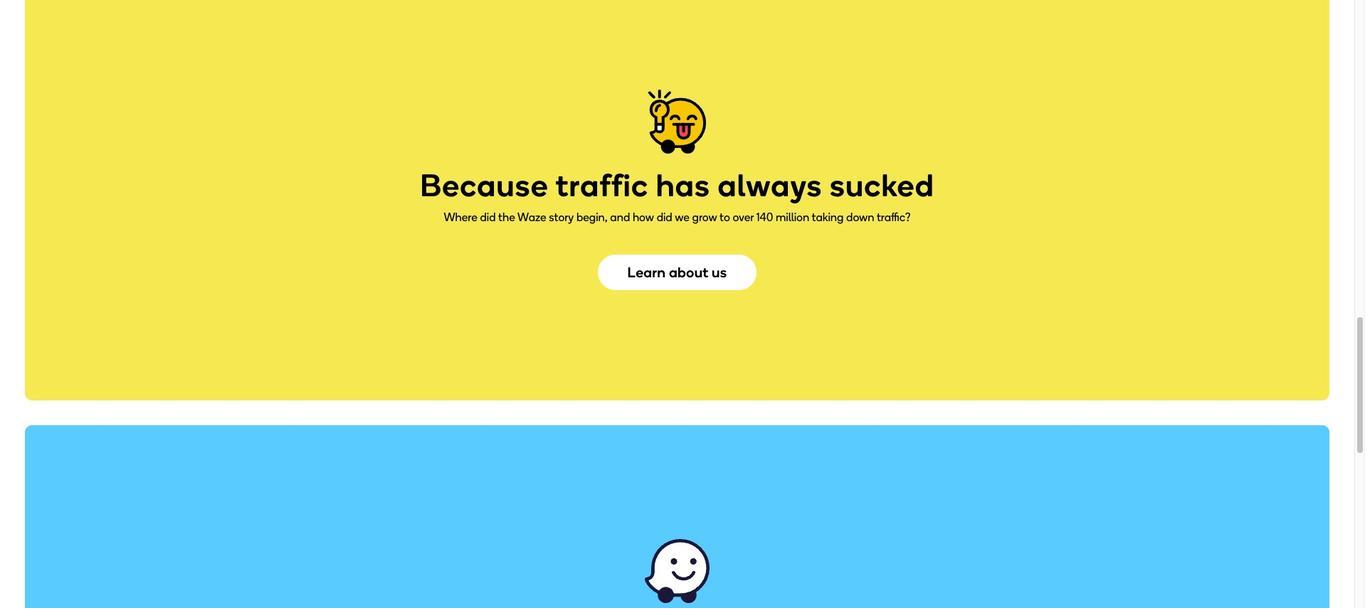 Task type: locate. For each thing, give the bounding box(es) containing it.
and
[[610, 211, 630, 224]]

sucked
[[830, 166, 934, 204]]

did left the the
[[480, 211, 496, 224]]

0 horizontal spatial did
[[480, 211, 496, 224]]

million
[[776, 211, 809, 224]]

did
[[480, 211, 496, 224], [657, 211, 672, 224]]

down
[[846, 211, 874, 224]]

waze
[[518, 211, 546, 224]]

1 horizontal spatial did
[[657, 211, 672, 224]]

where
[[444, 211, 477, 224]]

the
[[498, 211, 515, 224]]

has
[[656, 166, 710, 204]]

learn about us link
[[598, 255, 757, 290]]

did left 'we'
[[657, 211, 672, 224]]

because
[[420, 166, 549, 204]]

to
[[720, 211, 730, 224]]

story
[[549, 211, 574, 224]]

because traffic has always sucked where did the waze story begin, and how did we grow to over 140 million taking down traffic?
[[420, 166, 934, 224]]

140
[[756, 211, 773, 224]]



Task type: describe. For each thing, give the bounding box(es) containing it.
begin,
[[576, 211, 608, 224]]

we
[[675, 211, 690, 224]]

always
[[718, 166, 822, 204]]

how
[[633, 211, 654, 224]]

us
[[712, 264, 727, 281]]

1 did from the left
[[480, 211, 496, 224]]

learn
[[627, 264, 666, 281]]

grow
[[692, 211, 717, 224]]

about
[[669, 264, 709, 281]]

traffic?
[[877, 211, 911, 224]]

learn about us
[[627, 264, 727, 281]]

2 did from the left
[[657, 211, 672, 224]]

taking
[[812, 211, 844, 224]]

traffic
[[556, 166, 649, 204]]

over
[[733, 211, 754, 224]]



Task type: vqa. For each thing, say whether or not it's contained in the screenshot.
right min
no



